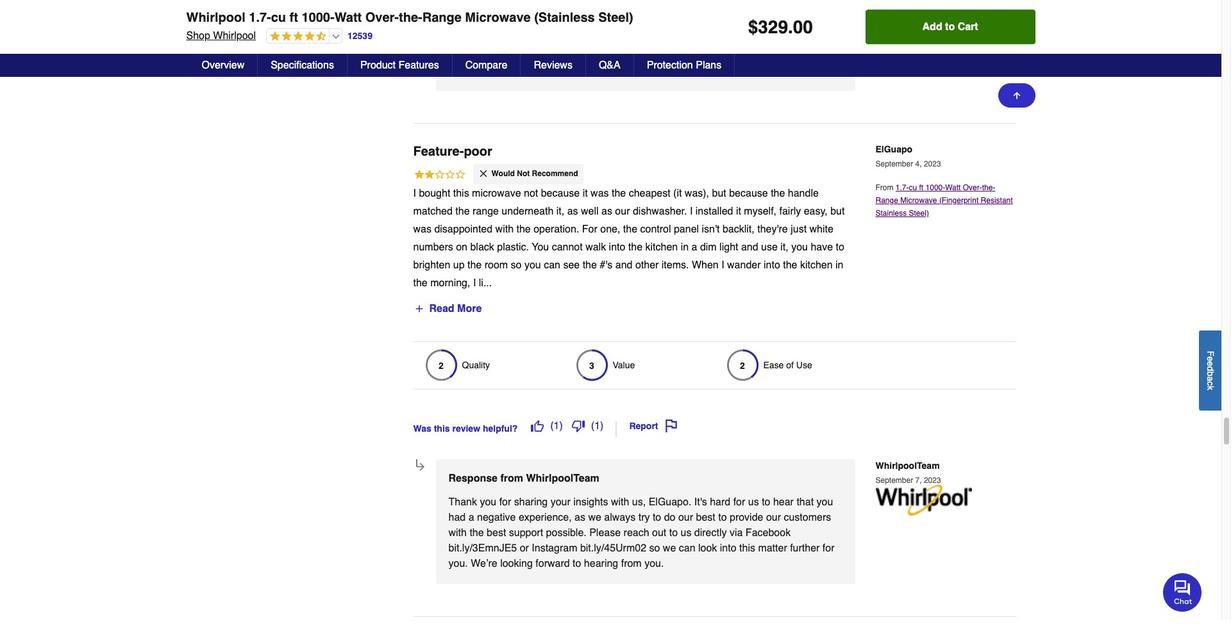 Task type: describe. For each thing, give the bounding box(es) containing it.
out
[[652, 528, 666, 539]]

329
[[758, 17, 788, 37]]

0 horizontal spatial microwave
[[465, 10, 531, 25]]

poor
[[464, 144, 492, 159]]

1 vertical spatial whirlpool
[[213, 30, 256, 42]]

0 vertical spatial range
[[422, 10, 462, 25]]

it's
[[694, 497, 707, 509]]

c
[[1205, 381, 1216, 386]]

elguapo september 4, 2023
[[876, 144, 941, 168]]

product features button
[[347, 54, 452, 77]]

so inside i bought this microwave not because it was the cheapest (it was), but because the handle matched the range underneath it, as well as our dishwasher. i installed it myself, fairly easy, but was disappointed with the operation.  for one, the control panel isn't backlit, they're just white numbers on black plastic.  you cannot walk into the kitchen in a dim light and use it, you have to brighten up the room so you can see the #'s and other items.  when i wander into the kitchen in the morning, i li...
[[511, 260, 522, 271]]

12539
[[348, 31, 372, 41]]

00
[[793, 17, 813, 37]]

1 vertical spatial we
[[663, 543, 676, 555]]

0 vertical spatial 1000-
[[302, 10, 334, 25]]

0 vertical spatial from
[[500, 473, 523, 485]]

brighten
[[413, 260, 450, 271]]

f e e d b a c k button
[[1199, 331, 1221, 411]]

specifications button
[[258, 54, 347, 77]]

cheapest
[[629, 188, 670, 200]]

2 for quality
[[439, 361, 444, 371]]

range
[[473, 206, 499, 217]]

can inside the thank you for sharing your insights with us, elguapo. it's hard for us to hear that you had a negative experience, as we always try to do our best to provide our customers with the best support possible. please reach out to us directly via facebook bit.ly/3emnje5 or instagram bit.ly/45urm02 so we can look into this matter further for you. we're looking forward to hearing from you.
[[679, 543, 695, 555]]

0 horizontal spatial for
[[499, 497, 511, 509]]

they're
[[757, 224, 788, 235]]

the left "#'s"
[[583, 260, 597, 271]]

a inside i bought this microwave not because it was the cheapest (it was), but because the handle matched the range underneath it, as well as our dishwasher. i installed it myself, fairly easy, but was disappointed with the operation.  for one, the control panel isn't backlit, they're just white numbers on black plastic.  you cannot walk into the kitchen in a dim light and use it, you have to brighten up the room so you can see the #'s and other items.  when i wander into the kitchen in the morning, i li...
[[692, 242, 697, 253]]

thank you for sharing your insights with us, elguapo. it's hard for us to hear that you had a negative experience, as we always try to do our best to provide our customers with the best support possible. please reach out to us directly via facebook bit.ly/3emnje5 or instagram bit.ly/45urm02 so we can look into this matter further for you. we're looking forward to hearing from you.
[[449, 497, 835, 570]]

we're
[[471, 559, 497, 570]]

1 horizontal spatial our
[[678, 512, 693, 524]]

feature-poor
[[413, 144, 492, 159]]

bought
[[419, 188, 450, 200]]

watt inside 1.7-cu ft 1000-watt over-the- range microwave (fingerprint resistant stainless steel)
[[945, 183, 961, 192]]

0 horizontal spatial we
[[588, 512, 601, 524]]

possible.
[[546, 528, 587, 539]]

always
[[604, 512, 636, 524]]

the down just in the right of the page
[[783, 260, 797, 271]]

reach
[[624, 528, 649, 539]]

i right when on the top of the page
[[721, 260, 724, 271]]

0 vertical spatial best
[[696, 512, 715, 524]]

product
[[360, 60, 396, 71]]

provide
[[730, 512, 763, 524]]

0 horizontal spatial with
[[449, 528, 467, 539]]

4.5 stars image
[[267, 31, 326, 43]]

further
[[790, 543, 820, 555]]

0 vertical spatial in
[[681, 242, 689, 253]]

1 vertical spatial in
[[836, 260, 843, 271]]

( 1 ) for thumb up image at the bottom of page
[[550, 421, 563, 432]]

microwave
[[472, 188, 521, 200]]

report
[[629, 421, 658, 432]]

0 horizontal spatial but
[[712, 188, 726, 200]]

that
[[797, 497, 814, 509]]

up
[[453, 260, 465, 271]]

plans
[[696, 60, 721, 71]]

a inside the thank you for sharing your insights with us, elguapo. it's hard for us to hear that you had a negative experience, as we always try to do our best to provide our customers with the best support possible. please reach out to us directly via facebook bit.ly/3emnje5 or instagram bit.ly/45urm02 so we can look into this matter further for you. we're looking forward to hearing from you.
[[468, 512, 474, 524]]

resistant
[[981, 196, 1013, 205]]

us,
[[632, 497, 646, 509]]

1 you. from the left
[[449, 559, 468, 570]]

close image
[[478, 169, 488, 179]]

.
[[788, 17, 793, 37]]

of
[[786, 360, 794, 371]]

1 horizontal spatial for
[[733, 497, 745, 509]]

#'s
[[600, 260, 613, 271]]

look
[[698, 543, 717, 555]]

1 vertical spatial us
[[681, 528, 691, 539]]

0 horizontal spatial it
[[583, 188, 588, 200]]

directly
[[694, 528, 727, 539]]

the left cheapest
[[612, 188, 626, 200]]

1 vertical spatial whirlpoolteam
[[526, 473, 599, 485]]

steel) inside 1.7-cu ft 1000-watt over-the- range microwave (fingerprint resistant stainless steel)
[[909, 209, 929, 218]]

1 because from the left
[[541, 188, 580, 200]]

add
[[922, 21, 942, 33]]

2 horizontal spatial for
[[823, 543, 835, 555]]

your
[[551, 497, 571, 509]]

into inside the thank you for sharing your insights with us, elguapo. it's hard for us to hear that you had a negative experience, as we always try to do our best to provide our customers with the best support possible. please reach out to us directly via facebook bit.ly/3emnje5 or instagram bit.ly/45urm02 so we can look into this matter further for you. we're looking forward to hearing from you.
[[720, 543, 736, 555]]

value
[[613, 360, 635, 371]]

as right well in the left top of the page
[[601, 206, 612, 217]]

(fingerprint
[[939, 196, 979, 205]]

bit.ly/3emnje5
[[449, 543, 517, 555]]

1 for thumb up image at the bottom of page
[[554, 421, 559, 432]]

september for whirlpoolteam
[[876, 476, 913, 485]]

report button
[[625, 416, 682, 437]]

use
[[761, 242, 778, 253]]

the inside the thank you for sharing your insights with us, elguapo. it's hard for us to hear that you had a negative experience, as we always try to do our best to provide our customers with the best support possible. please reach out to us directly via facebook bit.ly/3emnje5 or instagram bit.ly/45urm02 so we can look into this matter further for you. we're looking forward to hearing from you.
[[470, 528, 484, 539]]

can inside i bought this microwave not because it was the cheapest (it was), but because the handle matched the range underneath it, as well as our dishwasher. i installed it myself, fairly easy, but was disappointed with the operation.  for one, the control panel isn't backlit, they're just white numbers on black plastic.  you cannot walk into the kitchen in a dim light and use it, you have to brighten up the room so you can see the #'s and other items.  when i wander into the kitchen in the morning, i li...
[[544, 260, 560, 271]]

read more button
[[413, 299, 482, 319]]

1 horizontal spatial it,
[[781, 242, 789, 253]]

response from whirlpoolteam
[[449, 473, 599, 485]]

numbers
[[413, 242, 453, 253]]

so inside the thank you for sharing your insights with us, elguapo. it's hard for us to hear that you had a negative experience, as we always try to do our best to provide our customers with the best support possible. please reach out to us directly via facebook bit.ly/3emnje5 or instagram bit.ly/45urm02 so we can look into this matter further for you. we're looking forward to hearing from you.
[[649, 543, 660, 555]]

try
[[638, 512, 650, 524]]

well
[[581, 206, 599, 217]]

0 vertical spatial ft
[[290, 10, 298, 25]]

1 vertical spatial into
[[764, 260, 780, 271]]

0 vertical spatial the-
[[399, 10, 422, 25]]

arrow up image
[[1011, 90, 1022, 101]]

1 vertical spatial best
[[487, 528, 506, 539]]

1.7- inside 1.7-cu ft 1000-watt over-the- range microwave (fingerprint resistant stainless steel)
[[896, 183, 909, 192]]

thank
[[449, 497, 477, 509]]

overview
[[202, 60, 244, 71]]

to right out
[[669, 528, 678, 539]]

whirlpool 1.7-cu ft 1000-watt over-the-range microwave (stainless steel)
[[186, 10, 633, 25]]

f
[[1205, 351, 1216, 356]]

0 horizontal spatial into
[[609, 242, 625, 253]]

september for elguapo
[[876, 159, 913, 168]]

the right up
[[467, 260, 482, 271]]

negative
[[477, 512, 516, 524]]

1 vertical spatial and
[[615, 260, 633, 271]]

one,
[[600, 224, 620, 235]]

items.
[[662, 260, 689, 271]]

protection
[[647, 60, 693, 71]]

light
[[719, 242, 738, 253]]

looking
[[500, 559, 533, 570]]

see
[[563, 260, 580, 271]]

0 horizontal spatial watt
[[334, 10, 362, 25]]

from inside the thank you for sharing your insights with us, elguapo. it's hard for us to hear that you had a negative experience, as we always try to do our best to provide our customers with the best support possible. please reach out to us directly via facebook bit.ly/3emnje5 or instagram bit.ly/45urm02 so we can look into this matter further for you. we're looking forward to hearing from you.
[[621, 559, 642, 570]]

to right try
[[653, 512, 661, 524]]

panel
[[674, 224, 699, 235]]

support
[[509, 528, 543, 539]]

elguapo
[[876, 144, 912, 155]]

you up negative
[[480, 497, 496, 509]]

1 vertical spatial it
[[736, 206, 741, 217]]

our inside i bought this microwave not because it was the cheapest (it was), but because the handle matched the range underneath it, as well as our dishwasher. i installed it myself, fairly easy, but was disappointed with the operation.  for one, the control panel isn't backlit, they're just white numbers on black plastic.  you cannot walk into the kitchen in a dim light and use it, you have to brighten up the room so you can see the #'s and other items.  when i wander into the kitchen in the morning, i li...
[[615, 206, 630, 217]]

via
[[730, 528, 743, 539]]

compare
[[465, 60, 507, 71]]

forward
[[536, 559, 570, 570]]

thumb down image
[[572, 420, 585, 433]]

0 vertical spatial over-
[[365, 10, 399, 25]]

4,
[[915, 159, 922, 168]]

1 vertical spatial was
[[413, 224, 431, 235]]

bit.ly/45urm02
[[580, 543, 646, 555]]

response
[[449, 473, 498, 485]]

1 horizontal spatial but
[[830, 206, 845, 217]]

control
[[640, 224, 671, 235]]

read
[[429, 303, 454, 315]]

myself,
[[744, 206, 777, 217]]

morning,
[[430, 278, 470, 289]]

to down hard
[[718, 512, 727, 524]]

as for insights
[[575, 512, 585, 524]]

i bought this microwave not because it was the cheapest (it was), but because the handle matched the range underneath it, as well as our dishwasher. i installed it myself, fairly easy, but was disappointed with the operation.  for one, the control panel isn't backlit, they're just white numbers on black plastic.  you cannot walk into the kitchen in a dim light and use it, you have to brighten up the room so you can see the #'s and other items.  when i wander into the kitchen in the morning, i li...
[[413, 188, 845, 289]]

the up other
[[628, 242, 643, 253]]

chat invite button image
[[1163, 573, 1202, 612]]

for
[[582, 224, 597, 235]]

range inside 1.7-cu ft 1000-watt over-the- range microwave (fingerprint resistant stainless steel)
[[876, 196, 898, 205]]

review
[[452, 424, 480, 434]]

have
[[811, 242, 833, 253]]

quality
[[462, 360, 490, 371]]

0 vertical spatial and
[[741, 242, 758, 253]]



Task type: locate. For each thing, give the bounding box(es) containing it.
1 2 from the left
[[439, 361, 444, 371]]

watt up (fingerprint
[[945, 183, 961, 192]]

was down matched
[[413, 224, 431, 235]]

1 right thumb down icon
[[594, 421, 600, 432]]

us up provide
[[748, 497, 759, 509]]

0 horizontal spatial )
[[559, 421, 563, 432]]

1 horizontal spatial cu
[[909, 183, 917, 192]]

1 horizontal spatial the-
[[982, 183, 995, 192]]

0 horizontal spatial range
[[422, 10, 462, 25]]

( right thumb down icon
[[591, 421, 594, 432]]

arrow right image
[[414, 461, 426, 473]]

0 vertical spatial a
[[692, 242, 697, 253]]

2 horizontal spatial our
[[766, 512, 781, 524]]

our right do
[[678, 512, 693, 524]]

2 for ease of use
[[740, 361, 745, 371]]

0 horizontal spatial over-
[[365, 10, 399, 25]]

1
[[554, 421, 559, 432], [594, 421, 600, 432]]

this down via
[[739, 543, 755, 555]]

0 horizontal spatial best
[[487, 528, 506, 539]]

recommend
[[532, 169, 578, 178]]

feature-
[[413, 144, 464, 159]]

0 horizontal spatial 1
[[554, 421, 559, 432]]

0 horizontal spatial (
[[550, 421, 554, 432]]

0 horizontal spatial whirlpoolteam
[[526, 473, 599, 485]]

our
[[615, 206, 630, 217], [678, 512, 693, 524], [766, 512, 781, 524]]

ft
[[290, 10, 298, 25], [919, 183, 923, 192]]

you down just in the right of the page
[[791, 242, 808, 253]]

over- up (fingerprint
[[963, 183, 982, 192]]

plus image
[[414, 304, 424, 314]]

to inside i bought this microwave not because it was the cheapest (it was), but because the handle matched the range underneath it, as well as our dishwasher. i installed it myself, fairly easy, but was disappointed with the operation.  for one, the control panel isn't backlit, they're just white numbers on black plastic.  you cannot walk into the kitchen in a dim light and use it, you have to brighten up the room so you can see the #'s and other items.  when i wander into the kitchen in the morning, i li...
[[836, 242, 844, 253]]

to right the have
[[836, 242, 844, 253]]

2023 right 7,
[[924, 476, 941, 485]]

insights
[[573, 497, 608, 509]]

0 vertical spatial us
[[748, 497, 759, 509]]

1 vertical spatial this
[[434, 424, 450, 434]]

with up always
[[611, 497, 629, 509]]

e up "d"
[[1205, 356, 1216, 361]]

over- up 12539
[[365, 10, 399, 25]]

cu
[[271, 10, 286, 25], [909, 183, 917, 192]]

over-
[[365, 10, 399, 25], [963, 183, 982, 192]]

1 vertical spatial 1.7-
[[896, 183, 909, 192]]

k
[[1205, 386, 1216, 390]]

1 vertical spatial kitchen
[[800, 260, 833, 271]]

operation.
[[534, 224, 579, 235]]

) for thumb up image at the bottom of page
[[559, 421, 563, 432]]

0 horizontal spatial 1000-
[[302, 10, 334, 25]]

shop
[[186, 30, 210, 42]]

as inside the thank you for sharing your insights with us, elguapo. it's hard for us to hear that you had a negative experience, as we always try to do our best to provide our customers with the best support possible. please reach out to us directly via facebook bit.ly/3emnje5 or instagram bit.ly/45urm02 so we can look into this matter further for you. we're looking forward to hearing from you.
[[575, 512, 585, 524]]

2 vertical spatial this
[[739, 543, 755, 555]]

0 horizontal spatial you.
[[449, 559, 468, 570]]

not
[[524, 188, 538, 200]]

the up fairly
[[771, 188, 785, 200]]

1.7-cu ft 1000-watt over-the- range microwave (fingerprint resistant stainless steel) link
[[876, 183, 1013, 218]]

over- inside 1.7-cu ft 1000-watt over-the- range microwave (fingerprint resistant stainless steel)
[[963, 183, 982, 192]]

( 1 ) for thumb down icon
[[591, 421, 604, 432]]

you. left we're
[[449, 559, 468, 570]]

q&a
[[599, 60, 620, 71]]

with down had at the bottom left of the page
[[449, 528, 467, 539]]

can left look
[[679, 543, 695, 555]]

1 vertical spatial the-
[[982, 183, 995, 192]]

2 e from the top
[[1205, 361, 1216, 366]]

1000- up (fingerprint
[[926, 183, 945, 192]]

as for because
[[567, 206, 578, 217]]

0 vertical spatial microwave
[[465, 10, 531, 25]]

this inside i bought this microwave not because it was the cheapest (it was), but because the handle matched the range underneath it, as well as our dishwasher. i installed it myself, fairly easy, but was disappointed with the operation.  for one, the control panel isn't backlit, they're just white numbers on black plastic.  you cannot walk into the kitchen in a dim light and use it, you have to brighten up the room so you can see the #'s and other items.  when i wander into the kitchen in the morning, i li...
[[453, 188, 469, 200]]

$ 329 . 00
[[748, 17, 813, 37]]

cu inside 1.7-cu ft 1000-watt over-the- range microwave (fingerprint resistant stainless steel)
[[909, 183, 917, 192]]

1 vertical spatial can
[[679, 543, 695, 555]]

1 horizontal spatial 1
[[594, 421, 600, 432]]

2 horizontal spatial with
[[611, 497, 629, 509]]

hear
[[773, 497, 794, 509]]

into down via
[[720, 543, 736, 555]]

to inside button
[[945, 21, 955, 33]]

september inside elguapo september 4, 2023
[[876, 159, 913, 168]]

0 vertical spatial cu
[[271, 10, 286, 25]]

you. down out
[[644, 559, 664, 570]]

b
[[1205, 371, 1216, 376]]

1.7-cu ft 1000-watt over-the- range microwave (fingerprint resistant stainless steel)
[[876, 183, 1013, 218]]

2 ) from the left
[[600, 421, 604, 432]]

( right thumb up image at the bottom of page
[[550, 421, 554, 432]]

whirlpool up shop whirlpool
[[186, 10, 245, 25]]

1 vertical spatial over-
[[963, 183, 982, 192]]

instagram
[[532, 543, 577, 555]]

ft up 4.5 stars image
[[290, 10, 298, 25]]

0 vertical spatial 1.7-
[[249, 10, 271, 25]]

sharing
[[514, 497, 548, 509]]

for up negative
[[499, 497, 511, 509]]

you down 'you'
[[524, 260, 541, 271]]

september down elguapo
[[876, 159, 913, 168]]

fairly
[[779, 206, 801, 217]]

hearing
[[584, 559, 618, 570]]

can left see
[[544, 260, 560, 271]]

0 horizontal spatial from
[[500, 473, 523, 485]]

this inside the thank you for sharing your insights with us, elguapo. it's hard for us to hear that you had a negative experience, as we always try to do our best to provide our customers with the best support possible. please reach out to us directly via facebook bit.ly/3emnje5 or instagram bit.ly/45urm02 so we can look into this matter further for you. we're looking forward to hearing from you.
[[739, 543, 755, 555]]

september inside whirlpoolteam september 7, 2023
[[876, 476, 913, 485]]

wander
[[727, 260, 761, 271]]

customers
[[784, 512, 831, 524]]

1 horizontal spatial 1000-
[[926, 183, 945, 192]]

september
[[876, 159, 913, 168], [876, 476, 913, 485]]

our up facebook
[[766, 512, 781, 524]]

whirlpoolteam september 7, 2023
[[876, 461, 941, 485]]

handle
[[788, 188, 819, 200]]

0 horizontal spatial in
[[681, 242, 689, 253]]

(stainless
[[534, 10, 595, 25]]

to left hear in the right bottom of the page
[[762, 497, 770, 509]]

0 horizontal spatial because
[[541, 188, 580, 200]]

0 horizontal spatial kitchen
[[645, 242, 678, 253]]

compare button
[[452, 54, 521, 77]]

was up well in the left top of the page
[[591, 188, 609, 200]]

elguapo.
[[649, 497, 691, 509]]

best up the directly
[[696, 512, 715, 524]]

( 1 ) right thumb down icon
[[591, 421, 604, 432]]

with inside i bought this microwave not because it was the cheapest (it was), but because the handle matched the range underneath it, as well as our dishwasher. i installed it myself, fairly easy, but was disappointed with the operation.  for one, the control panel isn't backlit, they're just white numbers on black plastic.  you cannot walk into the kitchen in a dim light and use it, you have to brighten up the room so you can see the #'s and other items.  when i wander into the kitchen in the morning, i li...
[[495, 224, 514, 235]]

a inside f e e d b a c k button
[[1205, 376, 1216, 381]]

plastic.
[[497, 242, 529, 253]]

1 horizontal spatial because
[[729, 188, 768, 200]]

1 vertical spatial with
[[611, 497, 629, 509]]

when
[[692, 260, 719, 271]]

the up the disappointed
[[455, 206, 470, 217]]

the up bit.ly/3emnje5
[[470, 528, 484, 539]]

1 1 from the left
[[554, 421, 559, 432]]

0 horizontal spatial can
[[544, 260, 560, 271]]

with
[[495, 224, 514, 235], [611, 497, 629, 509], [449, 528, 467, 539]]

because down recommend
[[541, 188, 580, 200]]

1 ) from the left
[[559, 421, 563, 432]]

2 2023 from the top
[[924, 476, 941, 485]]

( 1 ) right thumb up image at the bottom of page
[[550, 421, 563, 432]]

had
[[449, 512, 466, 524]]

read more
[[429, 303, 482, 315]]

2 1 from the left
[[594, 421, 600, 432]]

i left li...
[[473, 278, 476, 289]]

2023 inside elguapo september 4, 2023
[[924, 159, 941, 168]]

1 horizontal spatial )
[[600, 421, 604, 432]]

we
[[588, 512, 601, 524], [663, 543, 676, 555]]

0 horizontal spatial a
[[468, 512, 474, 524]]

you.
[[449, 559, 468, 570], [644, 559, 664, 570]]

into down one,
[[609, 242, 625, 253]]

0 vertical spatial but
[[712, 188, 726, 200]]

3
[[589, 361, 594, 371]]

a right had at the bottom left of the page
[[468, 512, 474, 524]]

and right "#'s"
[[615, 260, 633, 271]]

1 horizontal spatial 2
[[740, 361, 745, 371]]

$
[[748, 17, 758, 37]]

installed
[[696, 206, 733, 217]]

for up provide
[[733, 497, 745, 509]]

0 vertical spatial into
[[609, 242, 625, 253]]

1 horizontal spatial (
[[591, 421, 594, 432]]

1000- inside 1.7-cu ft 1000-watt over-the- range microwave (fingerprint resistant stainless steel)
[[926, 183, 945, 192]]

1 vertical spatial 2023
[[924, 476, 941, 485]]

with up the plastic.
[[495, 224, 514, 235]]

facebook
[[746, 528, 791, 539]]

2 left quality
[[439, 361, 444, 371]]

0 horizontal spatial was
[[413, 224, 431, 235]]

thumb up image
[[531, 420, 544, 433]]

2 vertical spatial a
[[468, 512, 474, 524]]

2 ( 1 ) from the left
[[591, 421, 604, 432]]

just
[[791, 224, 807, 235]]

1 horizontal spatial kitchen
[[800, 260, 833, 271]]

1 horizontal spatial best
[[696, 512, 715, 524]]

because
[[541, 188, 580, 200], [729, 188, 768, 200]]

2023 right 4,
[[924, 159, 941, 168]]

0 horizontal spatial ( 1 )
[[550, 421, 563, 432]]

steel) up q&a button
[[598, 10, 633, 25]]

0 horizontal spatial ft
[[290, 10, 298, 25]]

1 vertical spatial steel)
[[909, 209, 929, 218]]

1 vertical spatial it,
[[781, 242, 789, 253]]

this right bought on the top left
[[453, 188, 469, 200]]

to right forward
[[573, 559, 581, 570]]

because up myself,
[[729, 188, 768, 200]]

1 vertical spatial from
[[621, 559, 642, 570]]

into down use
[[764, 260, 780, 271]]

0 vertical spatial can
[[544, 260, 560, 271]]

1 vertical spatial so
[[649, 543, 660, 555]]

2 2 from the left
[[740, 361, 745, 371]]

kitchen down control
[[645, 242, 678, 253]]

shop whirlpool
[[186, 30, 256, 42]]

but right easy,
[[830, 206, 845, 217]]

1 ( from the left
[[550, 421, 554, 432]]

best down negative
[[487, 528, 506, 539]]

ease
[[763, 360, 784, 371]]

whirlpoolteam up 'your'
[[526, 473, 599, 485]]

q&a button
[[586, 54, 634, 77]]

i left bought on the top left
[[413, 188, 416, 200]]

dishwasher.
[[633, 206, 687, 217]]

ft inside 1.7-cu ft 1000-watt over-the- range microwave (fingerprint resistant stainless steel)
[[919, 183, 923, 192]]

1 september from the top
[[876, 159, 913, 168]]

) right thumb down icon
[[600, 421, 604, 432]]

it up backlit,
[[736, 206, 741, 217]]

1 ( 1 ) from the left
[[550, 421, 563, 432]]

1 horizontal spatial us
[[748, 497, 759, 509]]

it,
[[556, 206, 564, 217], [781, 242, 789, 253]]

1 horizontal spatial this
[[453, 188, 469, 200]]

0 horizontal spatial 2
[[439, 361, 444, 371]]

0 vertical spatial september
[[876, 159, 913, 168]]

1 horizontal spatial ( 1 )
[[591, 421, 604, 432]]

1 vertical spatial microwave
[[900, 196, 937, 205]]

the- inside 1.7-cu ft 1000-watt over-the- range microwave (fingerprint resistant stainless steel)
[[982, 183, 995, 192]]

1 horizontal spatial so
[[649, 543, 660, 555]]

from up sharing
[[500, 473, 523, 485]]

the- up "resistant"
[[982, 183, 995, 192]]

disappointed
[[434, 224, 493, 235]]

our up one,
[[615, 206, 630, 217]]

0 horizontal spatial cu
[[271, 10, 286, 25]]

2 horizontal spatial this
[[739, 543, 755, 555]]

specifications
[[271, 60, 334, 71]]

0 vertical spatial watt
[[334, 10, 362, 25]]

d
[[1205, 366, 1216, 371]]

was),
[[685, 188, 709, 200]]

2 stars image
[[413, 169, 466, 183]]

range up features
[[422, 10, 462, 25]]

microwave
[[465, 10, 531, 25], [900, 196, 937, 205]]

1 vertical spatial september
[[876, 476, 913, 485]]

1 horizontal spatial was
[[591, 188, 609, 200]]

product features
[[360, 60, 439, 71]]

this right was
[[434, 424, 450, 434]]

black
[[470, 242, 494, 253]]

best
[[696, 512, 715, 524], [487, 528, 506, 539]]

1 horizontal spatial microwave
[[900, 196, 937, 205]]

whirlpool
[[186, 10, 245, 25], [213, 30, 256, 42]]

i up panel
[[690, 206, 693, 217]]

e up b
[[1205, 361, 1216, 366]]

0 horizontal spatial and
[[615, 260, 633, 271]]

the down underneath
[[516, 224, 531, 235]]

1 horizontal spatial whirlpoolteam
[[876, 461, 940, 471]]

the down the brighten
[[413, 278, 428, 289]]

walk
[[585, 242, 606, 253]]

overview button
[[189, 54, 258, 77]]

us left the directly
[[681, 528, 691, 539]]

1.7- up stainless
[[896, 183, 909, 192]]

it, up 'operation.'
[[556, 206, 564, 217]]

more
[[457, 303, 482, 315]]

0 horizontal spatial our
[[615, 206, 630, 217]]

2 because from the left
[[729, 188, 768, 200]]

1 2023 from the top
[[924, 159, 941, 168]]

2023 for whirlpoolteam
[[924, 476, 941, 485]]

0 horizontal spatial this
[[434, 424, 450, 434]]

you right that
[[817, 497, 833, 509]]

the right one,
[[623, 224, 637, 235]]

easy,
[[804, 206, 828, 217]]

whirlpoolteam up 7,
[[876, 461, 940, 471]]

we down out
[[663, 543, 676, 555]]

2 left ease
[[740, 361, 745, 371]]

whirlpool up 'overview' button
[[213, 30, 256, 42]]

0 horizontal spatial 1.7-
[[249, 10, 271, 25]]

but up "installed" at the right top
[[712, 188, 726, 200]]

0 vertical spatial this
[[453, 188, 469, 200]]

1.7- up 4.5 stars image
[[249, 10, 271, 25]]

matched
[[413, 206, 453, 217]]

for right further
[[823, 543, 835, 555]]

you
[[532, 242, 549, 253]]

1 for thumb down icon
[[594, 421, 600, 432]]

ft down 4,
[[919, 183, 923, 192]]

whirlpoolbrand image
[[876, 486, 972, 516]]

0 vertical spatial whirlpool
[[186, 10, 245, 25]]

a left dim
[[692, 242, 697, 253]]

0 vertical spatial steel)
[[598, 10, 633, 25]]

dim
[[700, 242, 717, 253]]

1 horizontal spatial from
[[621, 559, 642, 570]]

0 vertical spatial with
[[495, 224, 514, 235]]

2023 for elguapo
[[924, 159, 941, 168]]

so down out
[[649, 543, 660, 555]]

flag image
[[665, 420, 677, 433]]

e
[[1205, 356, 1216, 361], [1205, 361, 1216, 366]]

whirlpoolteam inside whirlpoolteam september 7, 2023
[[876, 461, 940, 471]]

microwave inside 1.7-cu ft 1000-watt over-the- range microwave (fingerprint resistant stainless steel)
[[900, 196, 937, 205]]

from down bit.ly/45urm02 at the bottom
[[621, 559, 642, 570]]

1 right thumb up image at the bottom of page
[[554, 421, 559, 432]]

1 e from the top
[[1205, 356, 1216, 361]]

as down insights
[[575, 512, 585, 524]]

2 ( from the left
[[591, 421, 594, 432]]

2023
[[924, 159, 941, 168], [924, 476, 941, 485]]

(it
[[673, 188, 682, 200]]

september left 7,
[[876, 476, 913, 485]]

2 you. from the left
[[644, 559, 664, 570]]

1 horizontal spatial you.
[[644, 559, 664, 570]]

) for thumb down icon
[[600, 421, 604, 432]]

watt
[[334, 10, 362, 25], [945, 183, 961, 192]]

ease of use
[[763, 360, 812, 371]]

1 horizontal spatial 1.7-
[[896, 183, 909, 192]]

a up k
[[1205, 376, 1216, 381]]

microwave up compare button
[[465, 10, 531, 25]]

1 horizontal spatial range
[[876, 196, 898, 205]]

1 vertical spatial ft
[[919, 183, 923, 192]]

other
[[635, 260, 659, 271]]

1 horizontal spatial into
[[720, 543, 736, 555]]

( for thumb down icon
[[591, 421, 594, 432]]

0 horizontal spatial it,
[[556, 206, 564, 217]]

isn't
[[702, 224, 720, 235]]

2 september from the top
[[876, 476, 913, 485]]

) left thumb down icon
[[559, 421, 563, 432]]

0 vertical spatial so
[[511, 260, 522, 271]]

2023 inside whirlpoolteam september 7, 2023
[[924, 476, 941, 485]]

( for thumb up image at the bottom of page
[[550, 421, 554, 432]]

1 horizontal spatial ft
[[919, 183, 923, 192]]

0 vertical spatial whirlpoolteam
[[876, 461, 940, 471]]

cu down 4,
[[909, 183, 917, 192]]

would
[[491, 169, 515, 178]]

it up well in the left top of the page
[[583, 188, 588, 200]]

0 vertical spatial 2023
[[924, 159, 941, 168]]

( 1 )
[[550, 421, 563, 432], [591, 421, 604, 432]]

so down the plastic.
[[511, 260, 522, 271]]

as
[[567, 206, 578, 217], [601, 206, 612, 217], [575, 512, 585, 524]]



Task type: vqa. For each thing, say whether or not it's contained in the screenshot.
bit.ly/3EmnJE5
yes



